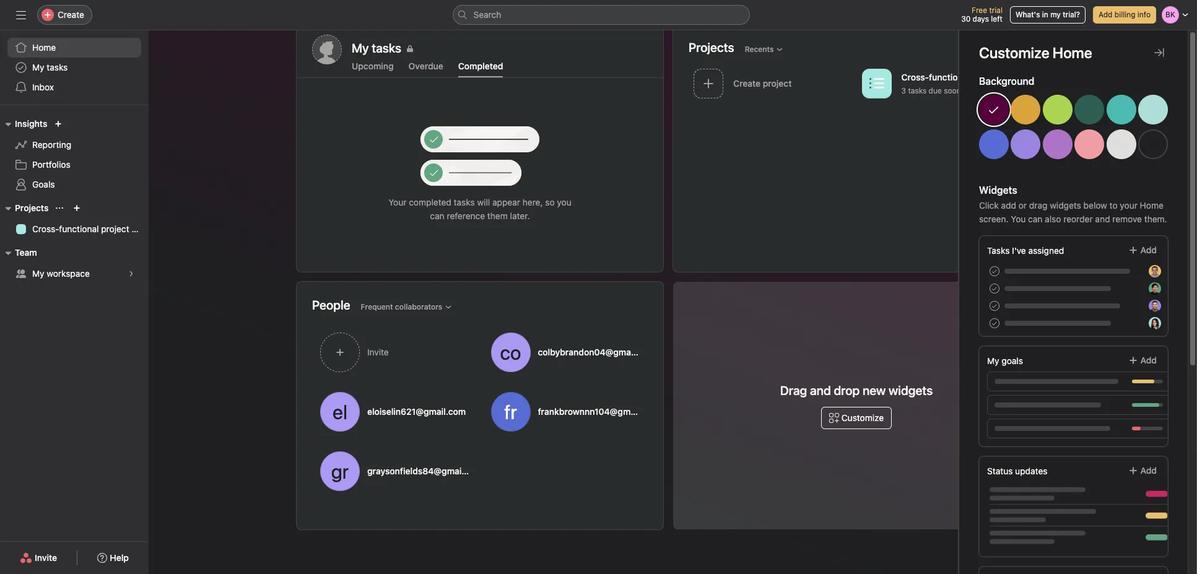 Task type: describe. For each thing, give the bounding box(es) containing it.
cross-functional project plan 3 tasks due soon
[[902, 72, 1021, 96]]

in
[[1043, 10, 1049, 19]]

create project
[[733, 78, 792, 88]]

days
[[973, 14, 989, 24]]

what's in my trial?
[[1016, 10, 1080, 19]]

overdue
[[409, 61, 444, 71]]

background option group
[[979, 95, 1168, 164]]

add button for tasks i've assigned
[[1120, 239, 1165, 261]]

tasks
[[987, 245, 1010, 256]]

what's in my trial? button
[[1010, 6, 1086, 24]]

goals
[[32, 179, 55, 190]]

create project link
[[689, 64, 857, 104]]

add for status updates
[[1141, 465, 1157, 476]]

my tasks link
[[352, 40, 648, 57]]

add button for status updates
[[1120, 460, 1165, 482]]

inbox
[[32, 82, 54, 92]]

functional for cross-functional project plan 3 tasks due soon
[[929, 72, 970, 83]]

frankbrownnn104@gmail.com
[[538, 406, 660, 417]]

my for my workspace
[[32, 268, 44, 279]]

tasks inside your completed tasks will appear here, so you can reference them later.
[[454, 197, 475, 208]]

hide sidebar image
[[16, 10, 26, 20]]

1 vertical spatial and
[[810, 383, 831, 398]]

or
[[1019, 200, 1027, 211]]

background
[[979, 76, 1035, 87]]

search list box
[[453, 5, 750, 25]]

30
[[962, 14, 971, 24]]

my goals
[[987, 356, 1023, 366]]

below
[[1084, 200, 1108, 211]]

what's
[[1016, 10, 1040, 19]]

goals link
[[7, 175, 141, 195]]

widgets
[[1050, 200, 1082, 211]]

new image
[[55, 120, 62, 128]]

project for cross-functional project plan 3 tasks due soon
[[973, 72, 1001, 83]]

drop
[[834, 383, 860, 398]]

also
[[1045, 214, 1062, 224]]

new widgets
[[863, 383, 933, 398]]

tasks inside cross-functional project plan 3 tasks due soon
[[908, 86, 927, 96]]

search
[[474, 9, 501, 20]]

reference
[[447, 211, 485, 221]]

help
[[110, 553, 129, 563]]

add inside button
[[1099, 10, 1113, 19]]

to
[[1110, 200, 1118, 211]]

list image
[[869, 76, 884, 91]]

my workspace
[[32, 268, 90, 279]]

cross- for cross-functional project plan 3 tasks due soon
[[902, 72, 929, 83]]

screen.
[[979, 214, 1009, 224]]

add for my goals
[[1141, 355, 1157, 366]]

see details, my workspace image
[[128, 270, 135, 278]]

frequent collaborators button
[[355, 298, 458, 316]]

recents
[[745, 44, 774, 54]]

so
[[545, 197, 555, 208]]

invite inside dropdown button
[[367, 347, 389, 357]]

overdue button
[[409, 61, 444, 77]]

will
[[477, 197, 490, 208]]

your completed tasks will appear here, so you can reference them later.
[[389, 197, 572, 221]]

billing
[[1115, 10, 1136, 19]]

create button
[[37, 5, 92, 25]]

workspace
[[47, 268, 90, 279]]

show options, current sort, top image
[[56, 204, 63, 212]]

free trial 30 days left
[[962, 6, 1003, 24]]

insights element
[[0, 113, 149, 197]]

close customization pane image
[[1155, 48, 1165, 58]]

create
[[58, 9, 84, 20]]

my workspace link
[[7, 264, 141, 284]]

left
[[991, 14, 1003, 24]]

graysonfields84@gmail.com button
[[312, 444, 484, 499]]

i've
[[1012, 245, 1026, 256]]

drag
[[1030, 200, 1048, 211]]

home inside click add or drag widgets below to your home screen. you can also reorder and remove them.
[[1140, 200, 1164, 211]]

them
[[488, 211, 508, 221]]

my tasks
[[352, 41, 401, 55]]

colbybrandon04@gmail.com button
[[483, 325, 656, 380]]

team
[[15, 247, 37, 258]]

inbox link
[[7, 77, 141, 97]]

plan for cross-functional project plan
[[132, 224, 149, 234]]

tasks inside global element
[[47, 62, 68, 72]]

colbybrandon04@gmail.com
[[538, 347, 656, 357]]

completed
[[409, 197, 452, 208]]

invite button
[[312, 325, 478, 380]]



Task type: locate. For each thing, give the bounding box(es) containing it.
my up inbox
[[32, 62, 44, 72]]

0 vertical spatial tasks
[[47, 62, 68, 72]]

frankbrownnn104@gmail.com button
[[483, 385, 660, 439]]

trial
[[990, 6, 1003, 15]]

tasks up inbox
[[47, 62, 68, 72]]

drag
[[780, 383, 807, 398]]

add
[[1001, 200, 1017, 211]]

your
[[389, 197, 407, 208]]

0 horizontal spatial and
[[810, 383, 831, 398]]

you
[[557, 197, 572, 208]]

drag and drop new widgets
[[780, 383, 933, 398]]

help button
[[89, 547, 137, 569]]

0 vertical spatial project
[[973, 72, 1001, 83]]

1 horizontal spatial functional
[[929, 72, 970, 83]]

remove
[[1113, 214, 1142, 224]]

later.
[[510, 211, 530, 221]]

soon
[[944, 86, 961, 96]]

1 vertical spatial functional
[[59, 224, 99, 234]]

home link
[[7, 38, 141, 58]]

global element
[[0, 30, 149, 105]]

status
[[987, 466, 1013, 476]]

project inside cross-functional project plan 3 tasks due soon
[[973, 72, 1001, 83]]

cross- inside cross-functional project plan 3 tasks due soon
[[902, 72, 929, 83]]

1 vertical spatial add button
[[1120, 349, 1165, 372]]

tasks right 3
[[908, 86, 927, 96]]

info
[[1138, 10, 1151, 19]]

your
[[1120, 200, 1138, 211]]

add
[[1099, 10, 1113, 19], [1141, 245, 1157, 255], [1141, 355, 1157, 366], [1141, 465, 1157, 476]]

customize button
[[821, 407, 892, 429]]

0 horizontal spatial projects
[[15, 203, 49, 213]]

insights button
[[0, 116, 47, 131]]

1 horizontal spatial home
[[1140, 200, 1164, 211]]

project inside 'link'
[[101, 224, 129, 234]]

reporting
[[32, 139, 71, 150]]

click add or drag widgets below to your home screen. you can also reorder and remove them.
[[979, 200, 1168, 224]]

cross-functional project plan link
[[7, 219, 149, 239]]

tasks up reference
[[454, 197, 475, 208]]

1 horizontal spatial tasks
[[454, 197, 475, 208]]

projects left recents
[[689, 40, 735, 54]]

portfolios
[[32, 159, 70, 170]]

1 horizontal spatial can
[[1028, 214, 1043, 224]]

plan inside cross-functional project plan 3 tasks due soon
[[1004, 72, 1021, 83]]

2 vertical spatial tasks
[[454, 197, 475, 208]]

2 add button from the top
[[1120, 349, 1165, 372]]

and down below
[[1096, 214, 1110, 224]]

add profile photo image
[[312, 35, 342, 64]]

invite button
[[12, 547, 65, 569]]

insights
[[15, 118, 47, 129]]

functional up soon
[[929, 72, 970, 83]]

0 vertical spatial add button
[[1120, 239, 1165, 261]]

3
[[902, 86, 906, 96]]

add button
[[1120, 239, 1165, 261], [1120, 349, 1165, 372], [1120, 460, 1165, 482]]

widgets
[[979, 185, 1018, 196]]

home inside global element
[[32, 42, 56, 53]]

projects down goals
[[15, 203, 49, 213]]

projects button
[[0, 201, 49, 216]]

can
[[430, 211, 445, 221], [1028, 214, 1043, 224]]

2 horizontal spatial tasks
[[908, 86, 927, 96]]

1 vertical spatial tasks
[[908, 86, 927, 96]]

1 vertical spatial project
[[101, 224, 129, 234]]

project for cross-functional project plan
[[101, 224, 129, 234]]

functional for cross-functional project plan
[[59, 224, 99, 234]]

can inside your completed tasks will appear here, so you can reference them later.
[[430, 211, 445, 221]]

0 horizontal spatial plan
[[132, 224, 149, 234]]

my inside global element
[[32, 62, 44, 72]]

and inside click add or drag widgets below to your home screen. you can also reorder and remove them.
[[1096, 214, 1110, 224]]

home
[[32, 42, 56, 53], [1140, 200, 1164, 211]]

plan for cross-functional project plan 3 tasks due soon
[[1004, 72, 1021, 83]]

1 add button from the top
[[1120, 239, 1165, 261]]

them.
[[1145, 214, 1168, 224]]

1 horizontal spatial project
[[973, 72, 1001, 83]]

functional inside cross-functional project plan 3 tasks due soon
[[929, 72, 970, 83]]

can down completed
[[430, 211, 445, 221]]

status updates
[[987, 466, 1048, 476]]

0 horizontal spatial cross-
[[32, 224, 59, 234]]

recents button
[[739, 41, 790, 58]]

0 vertical spatial home
[[32, 42, 56, 53]]

0 horizontal spatial project
[[101, 224, 129, 234]]

plan
[[1004, 72, 1021, 83], [132, 224, 149, 234]]

0 vertical spatial plan
[[1004, 72, 1021, 83]]

my tasks link
[[7, 58, 141, 77]]

projects element
[[0, 197, 149, 242]]

home up "my tasks" at the top left
[[32, 42, 56, 53]]

here,
[[523, 197, 543, 208]]

upcoming button
[[352, 61, 394, 77]]

people
[[312, 298, 350, 312]]

3 add button from the top
[[1120, 460, 1165, 482]]

reporting link
[[7, 135, 141, 155]]

eloiselin621@gmail.com button
[[312, 385, 478, 439]]

0 vertical spatial my
[[32, 62, 44, 72]]

can inside click add or drag widgets below to your home screen. you can also reorder and remove them.
[[1028, 214, 1043, 224]]

0 horizontal spatial functional
[[59, 224, 99, 234]]

0 vertical spatial functional
[[929, 72, 970, 83]]

0 horizontal spatial home
[[32, 42, 56, 53]]

project up see details, my workspace icon
[[101, 224, 129, 234]]

plan down customize home
[[1004, 72, 1021, 83]]

projects inside dropdown button
[[15, 203, 49, 213]]

my for my tasks
[[32, 62, 44, 72]]

functional down new project or portfolio image
[[59, 224, 99, 234]]

customize home
[[979, 44, 1093, 61]]

1 horizontal spatial projects
[[689, 40, 735, 54]]

portfolios link
[[7, 155, 141, 175]]

you
[[1011, 214, 1026, 224]]

1 horizontal spatial plan
[[1004, 72, 1021, 83]]

frequent
[[361, 302, 393, 311]]

eloiselin621@gmail.com
[[367, 406, 466, 417]]

frequent collaborators
[[361, 302, 443, 311]]

click
[[979, 200, 999, 211]]

collaborators
[[395, 302, 443, 311]]

can down "drag"
[[1028, 214, 1043, 224]]

2 vertical spatial add button
[[1120, 460, 1165, 482]]

project down customize home
[[973, 72, 1001, 83]]

0 horizontal spatial tasks
[[47, 62, 68, 72]]

my down team
[[32, 268, 44, 279]]

trial?
[[1063, 10, 1080, 19]]

0 vertical spatial invite
[[367, 347, 389, 357]]

cross-
[[902, 72, 929, 83], [32, 224, 59, 234]]

0 horizontal spatial invite
[[35, 553, 57, 563]]

1 vertical spatial cross-
[[32, 224, 59, 234]]

1 horizontal spatial cross-
[[902, 72, 929, 83]]

1 vertical spatial plan
[[132, 224, 149, 234]]

cross-functional project plan
[[32, 224, 149, 234]]

my left goals
[[987, 356, 1000, 366]]

invite inside button
[[35, 553, 57, 563]]

my inside "teams" element
[[32, 268, 44, 279]]

1 vertical spatial home
[[1140, 200, 1164, 211]]

customize
[[842, 413, 884, 423]]

cross- for cross-functional project plan
[[32, 224, 59, 234]]

search button
[[453, 5, 750, 25]]

plan up see details, my workspace icon
[[132, 224, 149, 234]]

home up them.
[[1140, 200, 1164, 211]]

teams element
[[0, 242, 149, 286]]

my for my goals
[[987, 356, 1000, 366]]

new project or portfolio image
[[73, 204, 81, 212]]

my
[[32, 62, 44, 72], [32, 268, 44, 279], [987, 356, 1000, 366]]

functional inside 'link'
[[59, 224, 99, 234]]

add for tasks i've assigned
[[1141, 245, 1157, 255]]

2 vertical spatial my
[[987, 356, 1000, 366]]

1 vertical spatial invite
[[35, 553, 57, 563]]

cross- up 3
[[902, 72, 929, 83]]

upcoming
[[352, 61, 394, 71]]

goals
[[1002, 356, 1023, 366]]

my tasks
[[32, 62, 68, 72]]

add billing info
[[1099, 10, 1151, 19]]

1 vertical spatial my
[[32, 268, 44, 279]]

reorder
[[1064, 214, 1093, 224]]

0 vertical spatial cross-
[[902, 72, 929, 83]]

team button
[[0, 245, 37, 260]]

graysonfields84@gmail.com
[[367, 466, 484, 476]]

1 vertical spatial projects
[[15, 203, 49, 213]]

completed
[[458, 61, 503, 71]]

plan inside the cross-functional project plan 'link'
[[132, 224, 149, 234]]

assigned
[[1029, 245, 1065, 256]]

completed button
[[458, 61, 503, 77]]

1 horizontal spatial and
[[1096, 214, 1110, 224]]

0 vertical spatial and
[[1096, 214, 1110, 224]]

0 vertical spatial projects
[[689, 40, 735, 54]]

add button for my goals
[[1120, 349, 1165, 372]]

due
[[929, 86, 942, 96]]

cross- down show options, current sort, top icon
[[32, 224, 59, 234]]

free
[[972, 6, 988, 15]]

and left the drop
[[810, 383, 831, 398]]

0 horizontal spatial can
[[430, 211, 445, 221]]

my
[[1051, 10, 1061, 19]]

cross- inside 'link'
[[32, 224, 59, 234]]

1 horizontal spatial invite
[[367, 347, 389, 357]]

updates
[[1015, 466, 1048, 476]]

add billing info button
[[1093, 6, 1157, 24]]



Task type: vqa. For each thing, say whether or not it's contained in the screenshot.
the to inside Use status updates to communicate the progress of your project with your teammates. Skip the…
no



